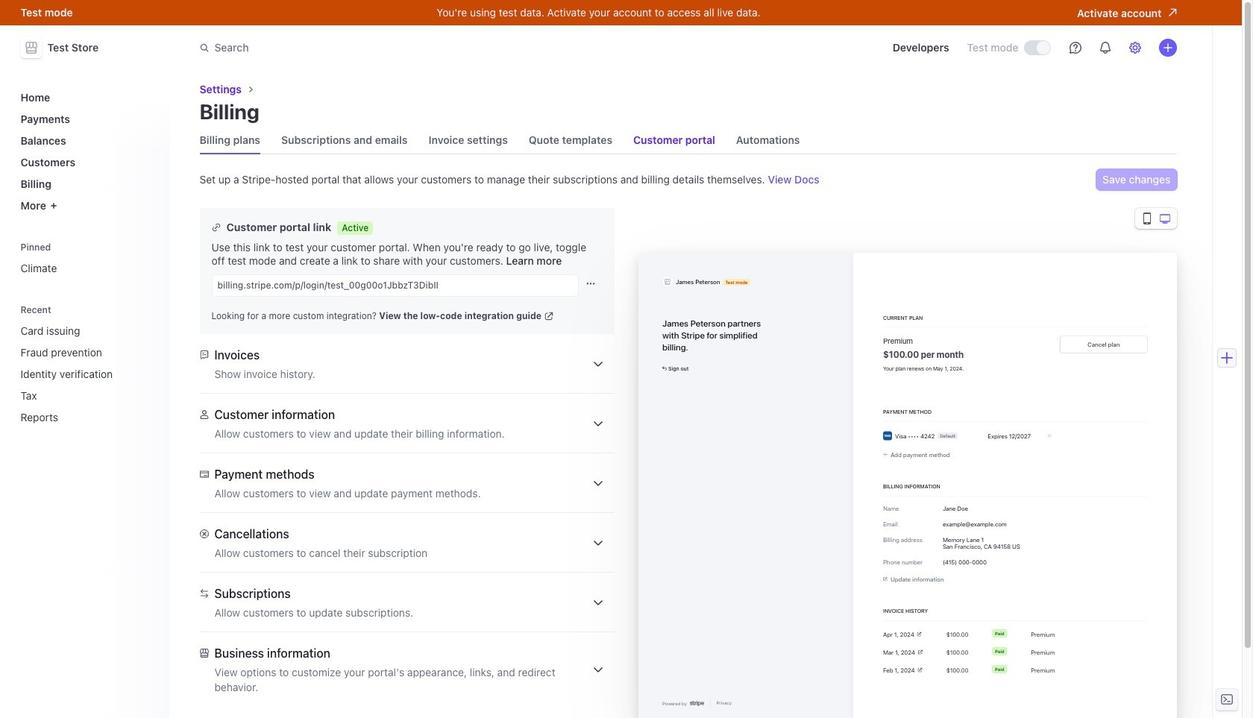 Task type: vqa. For each thing, say whether or not it's contained in the screenshot.
Settings icon
yes



Task type: describe. For each thing, give the bounding box(es) containing it.
stripe image
[[690, 701, 704, 707]]

svg image
[[586, 279, 595, 288]]

1 recent element from the top
[[15, 300, 161, 430]]

help image
[[1070, 42, 1082, 54]]

clear history image
[[146, 306, 155, 315]]

2 recent element from the top
[[15, 319, 161, 430]]

edit pins image
[[146, 243, 155, 252]]



Task type: locate. For each thing, give the bounding box(es) containing it.
pinned element
[[15, 237, 161, 281]]

Test mode checkbox
[[1025, 41, 1050, 55]]

recent element
[[15, 300, 161, 430], [15, 319, 161, 430]]

tab list
[[200, 127, 1177, 154]]

settings image
[[1129, 42, 1141, 54]]

None search field
[[191, 34, 611, 62]]

core navigation links element
[[15, 85, 161, 218]]

Search text field
[[191, 34, 611, 62]]

notifications image
[[1099, 42, 1111, 54]]



